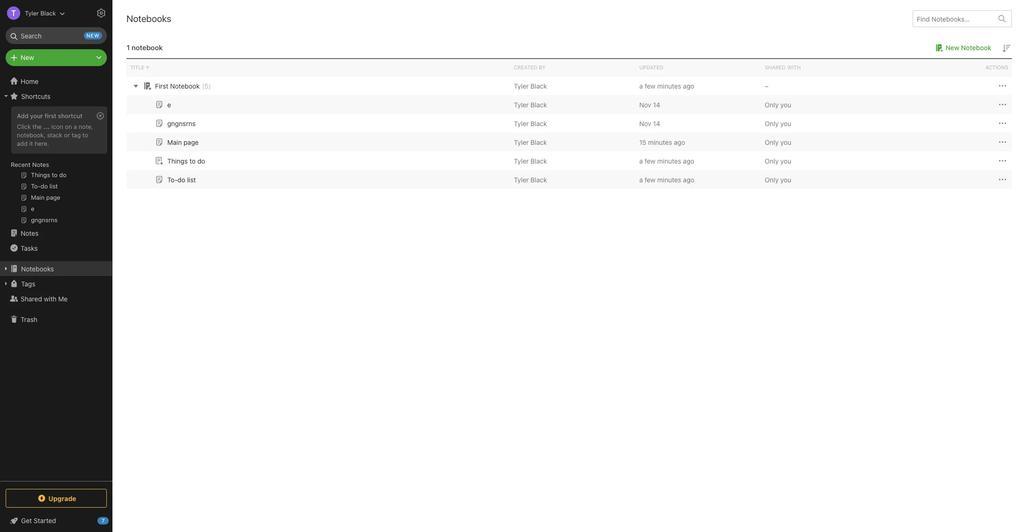 Task type: locate. For each thing, give the bounding box(es) containing it.
add
[[17, 112, 28, 120]]

black inside account field
[[40, 9, 56, 17]]

a inside first notebook row
[[640, 82, 643, 90]]

1 few from the top
[[645, 82, 656, 90]]

2 nov 14 from the top
[[640, 119, 661, 127]]

gngnsrns button
[[154, 118, 196, 129]]

notebook left (
[[170, 82, 200, 90]]

tyler black
[[25, 9, 56, 17], [514, 82, 547, 90], [514, 101, 547, 109], [514, 119, 547, 127], [514, 138, 547, 146], [514, 157, 547, 165], [514, 176, 547, 184]]

nov 14 inside e "row"
[[640, 101, 661, 109]]

5 you from the top
[[781, 176, 792, 184]]

a few minutes ago for to-do list
[[640, 176, 695, 184]]

tyler inside account field
[[25, 9, 39, 17]]

more actions image for minutes
[[997, 155, 1009, 166]]

stack
[[47, 131, 62, 139]]

1 vertical spatial a few minutes ago
[[640, 157, 695, 165]]

tyler for e
[[514, 101, 529, 109]]

0 horizontal spatial do
[[178, 176, 185, 184]]

14 down the updated
[[653, 101, 661, 109]]

more actions image
[[997, 80, 1009, 91], [997, 99, 1009, 110], [997, 174, 1009, 185]]

1 vertical spatial to
[[190, 157, 196, 165]]

0 vertical spatial 14
[[653, 101, 661, 109]]

to down note,
[[82, 131, 88, 139]]

tyler black for things to do
[[514, 157, 547, 165]]

tyler for things to do
[[514, 157, 529, 165]]

a inside "things to do" row
[[640, 157, 643, 165]]

recent notes
[[11, 161, 49, 168]]

only inside e "row"
[[765, 101, 779, 109]]

click
[[17, 123, 31, 130]]

tyler black inside main page row
[[514, 138, 547, 146]]

row group containing first notebook
[[127, 76, 1013, 189]]

a inside 'to-do list' row
[[640, 176, 643, 184]]

nov 14
[[640, 101, 661, 109], [640, 119, 661, 127]]

do down page on the left
[[197, 157, 205, 165]]

2 you from the top
[[781, 119, 792, 127]]

2 only you from the top
[[765, 119, 792, 127]]

only you for page
[[765, 138, 792, 146]]

more actions image inside "things to do" row
[[997, 155, 1009, 166]]

only inside "things to do" row
[[765, 157, 779, 165]]

title button
[[127, 59, 510, 76]]

nov inside e "row"
[[640, 101, 652, 109]]

ago for more actions icon within the 'to-do list' row
[[683, 176, 695, 184]]

2 more actions image from the top
[[997, 136, 1009, 148]]

1 vertical spatial few
[[645, 157, 656, 165]]

4 only you from the top
[[765, 157, 792, 165]]

to-do list row
[[127, 170, 1013, 189]]

a
[[640, 82, 643, 90], [74, 123, 77, 130], [640, 157, 643, 165], [640, 176, 643, 184]]

a few minutes ago
[[640, 82, 695, 90], [640, 157, 695, 165], [640, 176, 695, 184]]

only you inside main page row
[[765, 138, 792, 146]]

14 inside gngnsrns row
[[653, 119, 661, 127]]

ago inside "things to do" row
[[683, 157, 695, 165]]

0 vertical spatial notebook
[[962, 44, 992, 52]]

you inside e "row"
[[781, 101, 792, 109]]

nov 14 down the updated
[[640, 101, 661, 109]]

1 14 from the top
[[653, 101, 661, 109]]

1 vertical spatial 14
[[653, 119, 661, 127]]

main
[[167, 138, 182, 146]]

4 you from the top
[[781, 157, 792, 165]]

notebook up the "actions"
[[962, 44, 992, 52]]

3 few from the top
[[645, 176, 656, 184]]

minutes
[[658, 82, 682, 90], [648, 138, 672, 146], [658, 157, 682, 165], [658, 176, 682, 184]]

notebooks up tags
[[21, 265, 54, 273]]

0 vertical spatial new
[[946, 44, 960, 52]]

notebook
[[132, 43, 163, 52]]

you inside gngnsrns row
[[781, 119, 792, 127]]

nov 14 for gngnsrns
[[640, 119, 661, 127]]

1 vertical spatial nov 14
[[640, 119, 661, 127]]

few for things to do
[[645, 157, 656, 165]]

0 vertical spatial more actions image
[[997, 118, 1009, 129]]

tyler inside 'to-do list' row
[[514, 176, 529, 184]]

1 vertical spatial notes
[[21, 229, 39, 237]]

a few minutes ago inside 'to-do list' row
[[640, 176, 695, 184]]

0 horizontal spatial notebooks
[[21, 265, 54, 273]]

e row
[[127, 95, 1013, 114]]

do
[[197, 157, 205, 165], [178, 176, 185, 184]]

do left list
[[178, 176, 185, 184]]

e 1 element
[[167, 101, 171, 109]]

things
[[167, 157, 188, 165]]

nov inside gngnsrns row
[[640, 119, 652, 127]]

1 vertical spatial new
[[21, 53, 34, 61]]

notebook inside new notebook button
[[962, 44, 992, 52]]

more actions field inside "things to do" row
[[997, 155, 1009, 166]]

2 only from the top
[[765, 119, 779, 127]]

3 more actions image from the top
[[997, 155, 1009, 166]]

1 more actions field from the top
[[997, 80, 1009, 91]]

tags
[[21, 280, 35, 288]]

tyler black inside gngnsrns row
[[514, 119, 547, 127]]

15
[[640, 138, 647, 146]]

2 vertical spatial more actions image
[[997, 174, 1009, 185]]

group containing add your first shortcut
[[0, 104, 112, 229]]

tyler inside main page row
[[514, 138, 529, 146]]

new
[[87, 32, 99, 38]]

notebooks
[[127, 13, 171, 24], [21, 265, 54, 273]]

you inside "things to do" row
[[781, 157, 792, 165]]

1 horizontal spatial new
[[946, 44, 960, 52]]

black down by
[[531, 82, 547, 90]]

to-do list button
[[154, 174, 196, 185]]

0 vertical spatial notes
[[32, 161, 49, 168]]

More actions field
[[997, 80, 1009, 91], [997, 99, 1009, 110], [997, 118, 1009, 129], [997, 136, 1009, 148], [997, 155, 1009, 166], [997, 174, 1009, 185]]

ago inside 'to-do list' row
[[683, 176, 695, 184]]

more actions image inside main page row
[[997, 136, 1009, 148]]

tyler black inside 'to-do list' row
[[514, 176, 547, 184]]

more actions field for e
[[997, 99, 1009, 110]]

shared
[[765, 64, 786, 70]]

minutes inside main page row
[[648, 138, 672, 146]]

1 only you from the top
[[765, 101, 792, 109]]

tyler black for e
[[514, 101, 547, 109]]

more actions field inside main page row
[[997, 136, 1009, 148]]

notebook inside first notebook row
[[170, 82, 200, 90]]

shortcuts button
[[0, 89, 112, 104]]

4 only from the top
[[765, 157, 779, 165]]

black up main page row
[[531, 119, 547, 127]]

only you inside "things to do" row
[[765, 157, 792, 165]]

minutes inside "things to do" row
[[658, 157, 682, 165]]

5 only you from the top
[[765, 176, 792, 184]]

notes
[[32, 161, 49, 168], [21, 229, 39, 237]]

tyler for to-do list
[[514, 176, 529, 184]]

nov 14 up 15
[[640, 119, 661, 127]]

notes right recent
[[32, 161, 49, 168]]

tyler inside gngnsrns row
[[514, 119, 529, 127]]

sort options image
[[1001, 43, 1013, 54]]

a for "things to do" row
[[640, 157, 643, 165]]

Search text field
[[12, 27, 100, 44]]

get started
[[21, 517, 56, 525]]

few inside "things to do" row
[[645, 157, 656, 165]]

black inside gngnsrns row
[[531, 119, 547, 127]]

nov for e
[[640, 101, 652, 109]]

2 vertical spatial few
[[645, 176, 656, 184]]

1 a few minutes ago from the top
[[640, 82, 695, 90]]

new inside button
[[946, 44, 960, 52]]

6 more actions field from the top
[[997, 174, 1009, 185]]

3 more actions image from the top
[[997, 174, 1009, 185]]

black inside 'to-do list' row
[[531, 176, 547, 184]]

add
[[17, 140, 28, 147]]

more actions image inside 'to-do list' row
[[997, 174, 1009, 185]]

notebooks up notebook
[[127, 13, 171, 24]]

2 a few minutes ago from the top
[[640, 157, 695, 165]]

1 only from the top
[[765, 101, 779, 109]]

black inside "things to do" row
[[531, 157, 547, 165]]

notebook,
[[17, 131, 45, 139]]

only
[[765, 101, 779, 109], [765, 119, 779, 127], [765, 138, 779, 146], [765, 157, 779, 165], [765, 176, 779, 184]]

to right things
[[190, 157, 196, 165]]

tyler inside first notebook row
[[514, 82, 529, 90]]

me
[[58, 295, 68, 303]]

new notebook
[[946, 44, 992, 52]]

few inside 'to-do list' row
[[645, 176, 656, 184]]

0 horizontal spatial notebook
[[170, 82, 200, 90]]

2 few from the top
[[645, 157, 656, 165]]

notebooks link
[[0, 261, 112, 276]]

0 vertical spatial notebooks
[[127, 13, 171, 24]]

2 nov from the top
[[640, 119, 652, 127]]

things to do row
[[127, 151, 1013, 170]]

minutes for more actions icon within the 'to-do list' row
[[658, 176, 682, 184]]

icon on a note, notebook, stack or tag to add it here.
[[17, 123, 93, 147]]

0 vertical spatial nov 14
[[640, 101, 661, 109]]

2 vertical spatial more actions image
[[997, 155, 1009, 166]]

row group
[[127, 76, 1013, 189]]

tree containing home
[[0, 74, 113, 480]]

new
[[946, 44, 960, 52], [21, 53, 34, 61]]

black for e
[[531, 101, 547, 109]]

new up actions button on the right top of page
[[946, 44, 960, 52]]

tyler black inside "things to do" row
[[514, 157, 547, 165]]

Find Notebooks… text field
[[914, 11, 993, 26]]

ago
[[683, 82, 695, 90], [674, 138, 685, 146], [683, 157, 695, 165], [683, 176, 695, 184]]

notebook for first
[[170, 82, 200, 90]]

shared
[[21, 295, 42, 303]]

1 nov from the top
[[640, 101, 652, 109]]

0 vertical spatial nov
[[640, 101, 652, 109]]

new up home
[[21, 53, 34, 61]]

Help and Learning task checklist field
[[0, 513, 113, 528]]

5
[[205, 82, 209, 90]]

tyler inside "things to do" row
[[514, 157, 529, 165]]

2 vertical spatial a few minutes ago
[[640, 176, 695, 184]]

more actions field inside 'to-do list' row
[[997, 174, 1009, 185]]

tyler black inside account field
[[25, 9, 56, 17]]

more actions field inside gngnsrns row
[[997, 118, 1009, 129]]

more actions image
[[997, 118, 1009, 129], [997, 136, 1009, 148], [997, 155, 1009, 166]]

1 vertical spatial more actions image
[[997, 136, 1009, 148]]

0 horizontal spatial new
[[21, 53, 34, 61]]

2 14 from the top
[[653, 119, 661, 127]]

0 vertical spatial few
[[645, 82, 656, 90]]

only inside 'to-do list' row
[[765, 176, 779, 184]]

5 more actions field from the top
[[997, 155, 1009, 166]]

with
[[44, 295, 56, 303]]

black inside main page row
[[531, 138, 547, 146]]

new inside popup button
[[21, 53, 34, 61]]

notes up tasks
[[21, 229, 39, 237]]

only inside gngnsrns row
[[765, 119, 779, 127]]

created by button
[[510, 59, 636, 76]]

tag
[[72, 131, 81, 139]]

1 horizontal spatial do
[[197, 157, 205, 165]]

tyler
[[25, 9, 39, 17], [514, 82, 529, 90], [514, 101, 529, 109], [514, 119, 529, 127], [514, 138, 529, 146], [514, 157, 529, 165], [514, 176, 529, 184]]

tyler black inside e "row"
[[514, 101, 547, 109]]

updated button
[[636, 59, 761, 76]]

tyler inside e "row"
[[514, 101, 529, 109]]

only you inside 'to-do list' row
[[765, 176, 792, 184]]

black down "things to do" row
[[531, 176, 547, 184]]

black down first notebook row
[[531, 101, 547, 109]]

3 more actions field from the top
[[997, 118, 1009, 129]]

0 vertical spatial to
[[82, 131, 88, 139]]

to
[[82, 131, 88, 139], [190, 157, 196, 165]]

notebook
[[962, 44, 992, 52], [170, 82, 200, 90]]

it
[[29, 140, 33, 147]]

on
[[65, 123, 72, 130]]

1 vertical spatial notebooks
[[21, 265, 54, 273]]

3 only from the top
[[765, 138, 779, 146]]

4 more actions field from the top
[[997, 136, 1009, 148]]

3 you from the top
[[781, 138, 792, 146]]

note,
[[79, 123, 93, 130]]

ago inside main page row
[[674, 138, 685, 146]]

5 only from the top
[[765, 176, 779, 184]]

1 more actions image from the top
[[997, 80, 1009, 91]]

home
[[21, 77, 39, 85]]

a few minutes ago inside first notebook row
[[640, 82, 695, 90]]

to-
[[167, 176, 178, 184]]

1 vertical spatial more actions image
[[997, 99, 1009, 110]]

14
[[653, 101, 661, 109], [653, 119, 661, 127]]

only inside main page row
[[765, 138, 779, 146]]

few
[[645, 82, 656, 90], [645, 157, 656, 165], [645, 176, 656, 184]]

tree
[[0, 74, 113, 480]]

0 horizontal spatial to
[[82, 131, 88, 139]]

you
[[781, 101, 792, 109], [781, 119, 792, 127], [781, 138, 792, 146], [781, 157, 792, 165], [781, 176, 792, 184]]

black up 'to-do list' row
[[531, 157, 547, 165]]

tags button
[[0, 276, 112, 291]]

list
[[187, 176, 196, 184]]

black
[[40, 9, 56, 17], [531, 82, 547, 90], [531, 101, 547, 109], [531, 119, 547, 127], [531, 138, 547, 146], [531, 157, 547, 165], [531, 176, 547, 184]]

more actions field inside e "row"
[[997, 99, 1009, 110]]

1 vertical spatial nov
[[640, 119, 652, 127]]

black down gngnsrns row
[[531, 138, 547, 146]]

14 up 15 minutes ago
[[653, 119, 661, 127]]

black inside e "row"
[[531, 101, 547, 109]]

ago inside first notebook row
[[683, 82, 695, 90]]

3 a few minutes ago from the top
[[640, 176, 695, 184]]

ago for more actions icon inside first notebook row
[[683, 82, 695, 90]]

3 only you from the top
[[765, 138, 792, 146]]

1 vertical spatial notebook
[[170, 82, 200, 90]]

1 horizontal spatial notebook
[[962, 44, 992, 52]]

main page button
[[154, 136, 199, 148]]

minutes inside first notebook row
[[658, 82, 682, 90]]

to-do list
[[167, 176, 196, 184]]

new for new notebook
[[946, 44, 960, 52]]

14 inside e "row"
[[653, 101, 661, 109]]

more actions image inside e "row"
[[997, 99, 1009, 110]]

a for 'to-do list' row
[[640, 176, 643, 184]]

row group inside notebooks element
[[127, 76, 1013, 189]]

Sort field
[[1001, 42, 1013, 54]]

black for to-do list
[[531, 176, 547, 184]]

2 more actions field from the top
[[997, 99, 1009, 110]]

new search field
[[12, 27, 102, 44]]

0 vertical spatial more actions image
[[997, 80, 1009, 91]]

black for main page
[[531, 138, 547, 146]]

you inside 'to-do list' row
[[781, 176, 792, 184]]

1 more actions image from the top
[[997, 118, 1009, 129]]

black up the search text field at the top of the page
[[40, 9, 56, 17]]

expand notebooks image
[[2, 265, 10, 272]]

tasks
[[21, 244, 38, 252]]

to-do list 5 element
[[167, 176, 196, 184]]

2 more actions image from the top
[[997, 99, 1009, 110]]

minutes inside 'to-do list' row
[[658, 176, 682, 184]]

group
[[0, 104, 112, 229]]

1 nov 14 from the top
[[640, 101, 661, 109]]

nov
[[640, 101, 652, 109], [640, 119, 652, 127]]

trash link
[[0, 312, 112, 327]]

you inside main page row
[[781, 138, 792, 146]]

recent
[[11, 161, 31, 168]]

few for to-do list
[[645, 176, 656, 184]]

black for things to do
[[531, 157, 547, 165]]

only you
[[765, 101, 792, 109], [765, 119, 792, 127], [765, 138, 792, 146], [765, 157, 792, 165], [765, 176, 792, 184]]

by
[[539, 64, 546, 70]]

a few minutes ago inside "things to do" row
[[640, 157, 695, 165]]

new for new
[[21, 53, 34, 61]]

1 horizontal spatial to
[[190, 157, 196, 165]]

1 you from the top
[[781, 101, 792, 109]]

nov 14 inside gngnsrns row
[[640, 119, 661, 127]]

updated
[[640, 64, 664, 70]]

created
[[514, 64, 538, 70]]

1 vertical spatial do
[[178, 176, 185, 184]]

0 vertical spatial a few minutes ago
[[640, 82, 695, 90]]



Task type: describe. For each thing, give the bounding box(es) containing it.
page
[[184, 138, 199, 146]]

first
[[155, 82, 168, 90]]

notebook for new
[[962, 44, 992, 52]]

(
[[202, 82, 205, 90]]

–
[[765, 82, 769, 90]]

to inside button
[[190, 157, 196, 165]]

more actions field for to-do list
[[997, 174, 1009, 185]]

gngnsrns 2 element
[[167, 119, 196, 127]]

title
[[130, 64, 144, 70]]

actions
[[986, 64, 1009, 70]]

only you for to
[[765, 157, 792, 165]]

tyler black for main page
[[514, 138, 547, 146]]

gngnsrns
[[167, 119, 196, 127]]

with
[[788, 64, 801, 70]]

tyler for main page
[[514, 138, 529, 146]]

only for page
[[765, 138, 779, 146]]

created by
[[514, 64, 546, 70]]

minutes for more actions image inside the "things to do" row
[[658, 157, 682, 165]]

more actions image inside first notebook row
[[997, 80, 1009, 91]]

settings image
[[96, 8, 107, 19]]

a few minutes ago for things to do
[[640, 157, 695, 165]]

expand tags image
[[2, 280, 10, 287]]

you for page
[[781, 138, 792, 146]]

more actions image for to-do list
[[997, 174, 1009, 185]]

only you inside e "row"
[[765, 101, 792, 109]]

15 minutes ago
[[640, 138, 685, 146]]

shared with me link
[[0, 291, 112, 306]]

only for to
[[765, 157, 779, 165]]

more actions image for e
[[997, 99, 1009, 110]]

main page 3 element
[[167, 138, 199, 146]]

14 for e
[[653, 101, 661, 109]]

more actions field inside first notebook row
[[997, 80, 1009, 91]]

nov 14 for e
[[640, 101, 661, 109]]

only you inside gngnsrns row
[[765, 119, 792, 127]]

things to do
[[167, 157, 205, 165]]

e
[[167, 101, 171, 109]]

tasks button
[[0, 240, 112, 255]]

you for do
[[781, 176, 792, 184]]

only for do
[[765, 176, 779, 184]]

add your first shortcut
[[17, 112, 83, 120]]

here.
[[35, 140, 49, 147]]

1 horizontal spatial notebooks
[[127, 13, 171, 24]]

the
[[32, 123, 42, 130]]

trash
[[21, 315, 37, 323]]

few inside first notebook row
[[645, 82, 656, 90]]

arrow image
[[130, 80, 142, 91]]

home link
[[0, 74, 113, 89]]

main page
[[167, 138, 199, 146]]

get
[[21, 517, 32, 525]]

7
[[102, 518, 105, 524]]

shortcut
[[58, 112, 83, 120]]

minutes for more actions icon inside first notebook row
[[658, 82, 682, 90]]

to inside icon on a note, notebook, stack or tag to add it here.
[[82, 131, 88, 139]]

a inside icon on a note, notebook, stack or tag to add it here.
[[74, 123, 77, 130]]

started
[[34, 517, 56, 525]]

or
[[64, 131, 70, 139]]

more actions image for ago
[[997, 136, 1009, 148]]

notebooks element
[[113, 0, 1027, 532]]

tyler black for to-do list
[[514, 176, 547, 184]]

notes link
[[0, 225, 112, 240]]

...
[[43, 123, 50, 130]]

gngnsrns row
[[127, 114, 1013, 133]]

main page row
[[127, 133, 1013, 151]]

first
[[45, 112, 56, 120]]

more actions field for gngnsrns
[[997, 118, 1009, 129]]

more actions field for main page
[[997, 136, 1009, 148]]

1
[[127, 43, 130, 52]]

actions button
[[887, 59, 1012, 76]]

more actions image inside gngnsrns row
[[997, 118, 1009, 129]]

Account field
[[0, 4, 65, 23]]

14 for gngnsrns
[[653, 119, 661, 127]]

0 vertical spatial do
[[197, 157, 205, 165]]

more actions field for things to do
[[997, 155, 1009, 166]]

first notebook ( 5 )
[[155, 82, 211, 90]]

notebooks inside tree
[[21, 265, 54, 273]]

tyler for gngnsrns
[[514, 119, 529, 127]]

new notebook button
[[933, 42, 992, 53]]

things to do button
[[154, 155, 205, 166]]

only you for do
[[765, 176, 792, 184]]

e button
[[154, 99, 171, 110]]

black inside first notebook row
[[531, 82, 547, 90]]

nov for gngnsrns
[[640, 119, 652, 127]]

notes inside group
[[32, 161, 49, 168]]

icon
[[51, 123, 63, 130]]

tyler black inside first notebook row
[[514, 82, 547, 90]]

click to collapse image
[[109, 515, 116, 526]]

upgrade button
[[6, 489, 107, 508]]

)
[[209, 82, 211, 90]]

you for to
[[781, 157, 792, 165]]

shared with
[[765, 64, 801, 70]]

black for gngnsrns
[[531, 119, 547, 127]]

new button
[[6, 49, 107, 66]]

a for first notebook row
[[640, 82, 643, 90]]

1 notebook
[[127, 43, 163, 52]]

your
[[30, 112, 43, 120]]

first notebook row
[[127, 76, 1013, 95]]

shortcuts
[[21, 92, 51, 100]]

shared with button
[[761, 59, 887, 76]]

shared with me
[[21, 295, 68, 303]]

click the ...
[[17, 123, 50, 130]]

tyler black for gngnsrns
[[514, 119, 547, 127]]

ago for more actions image inside the "things to do" row
[[683, 157, 695, 165]]

upgrade
[[48, 494, 76, 502]]

things to do 4 element
[[167, 157, 205, 165]]



Task type: vqa. For each thing, say whether or not it's contained in the screenshot.


